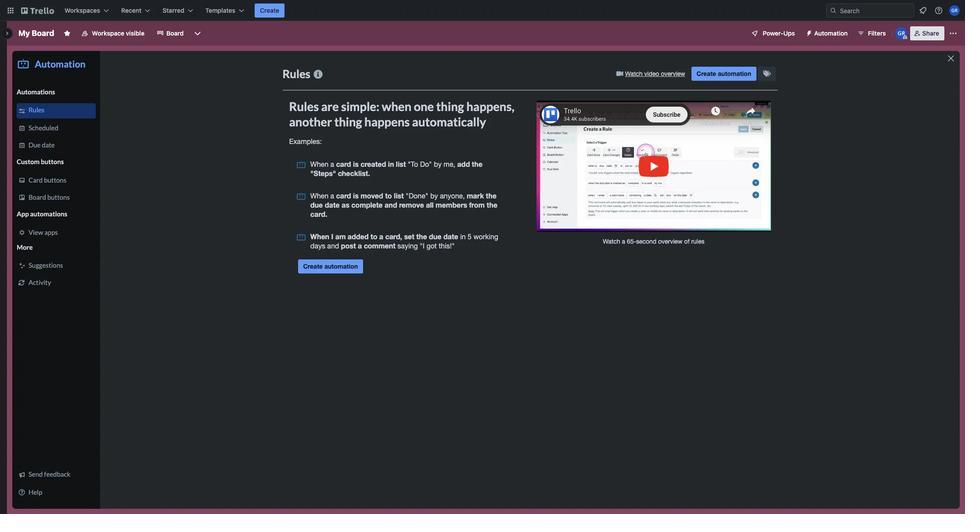 Task type: vqa. For each thing, say whether or not it's contained in the screenshot.
rightmost Board
yes



Task type: describe. For each thing, give the bounding box(es) containing it.
Board name text field
[[14, 26, 59, 40]]

1 horizontal spatial board
[[167, 29, 184, 37]]

back to home image
[[21, 4, 54, 18]]

workspace visible button
[[76, 26, 150, 40]]

my
[[18, 29, 30, 38]]

greg robinson (gregrobinson96) image
[[896, 27, 908, 40]]

visible
[[126, 29, 145, 37]]

workspaces
[[65, 7, 100, 14]]

0 notifications image
[[918, 5, 929, 16]]

workspaces button
[[59, 4, 114, 18]]

starred button
[[157, 4, 198, 18]]

my board
[[18, 29, 54, 38]]

power-ups button
[[746, 26, 801, 40]]

templates
[[205, 7, 236, 14]]

greg robinson (gregrobinson96) image
[[950, 5, 960, 16]]

automation
[[815, 29, 848, 37]]

power-
[[763, 29, 784, 37]]

starred
[[163, 7, 184, 14]]

power-ups
[[763, 29, 795, 37]]

share button
[[911, 26, 945, 40]]

show menu image
[[949, 29, 958, 38]]



Task type: locate. For each thing, give the bounding box(es) containing it.
automation button
[[803, 26, 854, 40]]

workspace visible
[[92, 29, 145, 37]]

create
[[260, 7, 280, 14]]

filters
[[868, 29, 886, 37]]

board inside text field
[[32, 29, 54, 38]]

search image
[[830, 7, 837, 14]]

primary element
[[0, 0, 966, 21]]

sm image
[[803, 26, 815, 39]]

board left customize views 'icon'
[[167, 29, 184, 37]]

switch to… image
[[6, 6, 15, 15]]

board link
[[152, 26, 189, 40]]

create button
[[255, 4, 285, 18]]

0 horizontal spatial board
[[32, 29, 54, 38]]

customize views image
[[193, 29, 202, 38]]

recent button
[[116, 4, 156, 18]]

share
[[923, 29, 940, 37]]

board
[[32, 29, 54, 38], [167, 29, 184, 37]]

templates button
[[200, 4, 250, 18]]

workspace
[[92, 29, 124, 37]]

open information menu image
[[935, 6, 944, 15]]

this member is an admin of this board. image
[[904, 36, 908, 40]]

ups
[[784, 29, 795, 37]]

Search field
[[837, 4, 914, 17]]

star or unstar board image
[[64, 30, 71, 37]]

filters button
[[855, 26, 889, 40]]

recent
[[121, 7, 142, 14]]

board right my
[[32, 29, 54, 38]]



